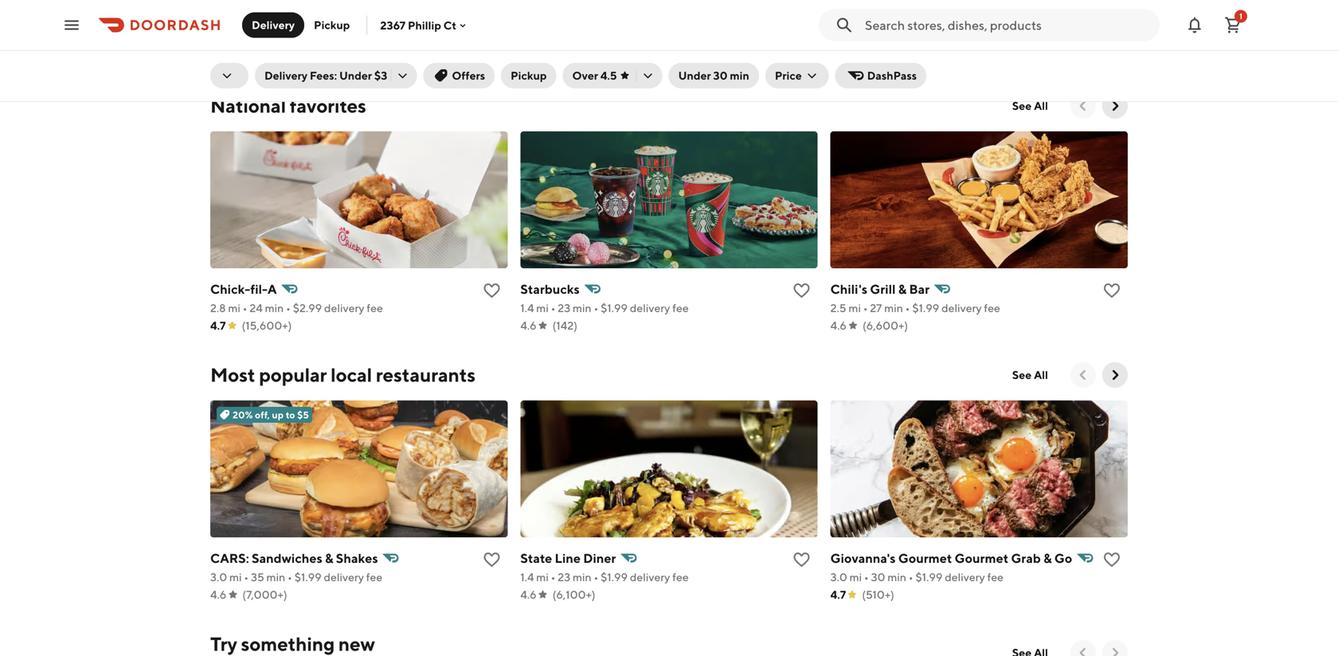 Task type: vqa. For each thing, say whether or not it's contained in the screenshot.


Task type: locate. For each thing, give the bounding box(es) containing it.
under 30 min
[[678, 69, 749, 82]]

next button of carousel image
[[1107, 98, 1123, 114], [1107, 367, 1123, 383]]

1 vertical spatial (15,600+)
[[242, 319, 292, 332]]

(6,600+)
[[863, 319, 908, 332]]

4.6 for starbucks
[[520, 319, 537, 332]]

pickup
[[314, 18, 350, 31], [511, 69, 547, 82]]

click to add this store to your saved list image
[[1102, 281, 1122, 300], [1102, 550, 1122, 570]]

2.5
[[831, 301, 846, 315]]

1 vertical spatial 30
[[871, 571, 885, 584]]

min for chick-fil-a click to add this store to your saved list image
[[265, 301, 284, 315]]

4.7
[[210, 50, 226, 63], [520, 50, 536, 63], [831, 50, 846, 63], [210, 319, 226, 332], [831, 588, 846, 601]]

over 4.5 button
[[563, 63, 662, 88]]

min left price
[[730, 69, 749, 82]]

2 23 from the top
[[558, 571, 570, 584]]

mi up most
[[228, 301, 240, 315]]

1 vertical spatial 2.8 mi • 24 min • $2.99 delivery fee
[[210, 301, 383, 315]]

all
[[1034, 99, 1048, 112], [1034, 368, 1048, 382]]

1 vertical spatial fil-
[[250, 282, 268, 297]]

& left go
[[1044, 551, 1052, 566]]

4.6
[[520, 319, 537, 332], [831, 319, 847, 332], [210, 588, 226, 601], [520, 588, 537, 601]]

1 horizontal spatial under
[[678, 69, 711, 82]]

0 vertical spatial fil-
[[250, 12, 268, 27]]

4.6 down state
[[520, 588, 537, 601]]

1 vertical spatial $2.99
[[293, 301, 322, 315]]

see all link for national favorites
[[1003, 93, 1058, 119]]

30 left price
[[713, 69, 728, 82]]

2.8 mi • 24 min • $2.99 delivery fee
[[210, 32, 383, 45], [210, 301, 383, 315]]

off,
[[255, 409, 270, 421]]

0 vertical spatial delivery
[[252, 18, 295, 31]]

min
[[265, 32, 284, 45], [883, 32, 902, 45], [730, 69, 749, 82], [265, 301, 284, 315], [573, 301, 592, 315], [884, 301, 903, 315], [266, 571, 285, 584], [573, 571, 592, 584], [888, 571, 906, 584]]

bar
[[909, 282, 930, 297]]

2 next button of carousel image from the top
[[1107, 367, 1123, 383]]

0 vertical spatial 24
[[250, 32, 263, 45]]

pickup button
[[304, 12, 360, 38], [501, 63, 556, 88]]

pickup up delivery fees: under $3
[[314, 18, 350, 31]]

delivery for delivery
[[252, 18, 295, 31]]

1 vertical spatial chick-
[[210, 282, 250, 297]]

1 previous button of carousel image from the top
[[1075, 98, 1091, 114]]

24
[[250, 32, 263, 45], [250, 301, 263, 315]]

2 all from the top
[[1034, 368, 1048, 382]]

min for click to add this store to your saved list image related to state line diner
[[573, 571, 592, 584]]

pickup button left over
[[501, 63, 556, 88]]

min up (142)
[[573, 301, 592, 315]]

2 items, open order cart image
[[1223, 16, 1243, 35]]

0 vertical spatial chick-
[[210, 12, 250, 27]]

1 vertical spatial click to add this store to your saved list image
[[1102, 550, 1122, 570]]

next button of carousel image for most popular local restaurants
[[1107, 367, 1123, 383]]

click to add this store to your saved list image
[[482, 281, 501, 300], [792, 281, 811, 300], [482, 550, 501, 570], [792, 550, 811, 570]]

min right 27
[[884, 301, 903, 315]]

2.8
[[210, 32, 226, 45], [210, 301, 226, 315]]

1 horizontal spatial gourmet
[[955, 551, 1009, 566]]

&
[[898, 282, 907, 297], [325, 551, 333, 566], [1044, 551, 1052, 566]]

see all
[[1012, 99, 1048, 112], [1012, 368, 1048, 382]]

0 vertical spatial 30
[[713, 69, 728, 82]]

1 click to add this store to your saved list image from the top
[[1102, 281, 1122, 300]]

open menu image
[[62, 16, 81, 35]]

0 vertical spatial see all link
[[1003, 93, 1058, 119]]

$1.99 for cars: sandwiches & shakes
[[294, 571, 322, 584]]

2.8 up most
[[210, 301, 226, 315]]

1 2.8 from the top
[[210, 32, 226, 45]]

1.4 mi • 23 min • $1.99 delivery fee
[[520, 301, 689, 315], [520, 571, 689, 584]]

1 vertical spatial pickup
[[511, 69, 547, 82]]

0 horizontal spatial under
[[339, 69, 372, 82]]

click to add this store to your saved list image left giovanna's
[[792, 550, 811, 570]]

min up (510+) at the bottom of the page
[[888, 571, 906, 584]]

2 see from the top
[[1012, 368, 1032, 382]]

3.0 for cars: sandwiches & shakes
[[210, 571, 227, 584]]

see all link for most popular local restaurants
[[1003, 362, 1058, 388]]

2 see all link from the top
[[1003, 362, 1058, 388]]

1 horizontal spatial 30
[[871, 571, 885, 584]]

4.6 down the 2.5
[[831, 319, 847, 332]]

pickup button up delivery fees: under $3
[[304, 12, 360, 38]]

1 under from the left
[[339, 69, 372, 82]]

bagel boys
[[831, 12, 896, 27]]

0 vertical spatial 1.4
[[520, 301, 534, 315]]

0 vertical spatial pickup button
[[304, 12, 360, 38]]

30 up (510+) at the bottom of the page
[[871, 571, 885, 584]]

delivery
[[324, 32, 364, 45], [944, 32, 985, 45], [324, 301, 364, 315], [630, 301, 670, 315], [942, 301, 982, 315], [324, 571, 364, 584], [630, 571, 670, 584], [945, 571, 985, 584]]

$2.99
[[293, 32, 322, 45], [293, 301, 322, 315]]

delivery for delivery fees: under $3
[[264, 69, 307, 82]]

mi right the 2.5
[[849, 301, 861, 315]]

3.0 mi • 35 min • $1.99 delivery fee
[[210, 571, 383, 584]]

1 see all from the top
[[1012, 99, 1048, 112]]

1 vertical spatial 1.4
[[520, 571, 534, 584]]

mi
[[228, 32, 240, 45], [847, 32, 859, 45], [228, 301, 240, 315], [536, 301, 549, 315], [849, 301, 861, 315], [229, 571, 242, 584], [536, 571, 549, 584], [850, 571, 862, 584]]

try something new
[[210, 633, 375, 656]]

(142)
[[553, 319, 577, 332]]

$1.99 for starbucks
[[601, 301, 628, 315]]

1 1.4 from the top
[[520, 301, 534, 315]]

go
[[1054, 551, 1072, 566]]

$1.99
[[601, 301, 628, 315], [912, 301, 939, 315], [294, 571, 322, 584], [601, 571, 628, 584], [916, 571, 943, 584]]

1 vertical spatial see
[[1012, 368, 1032, 382]]

offers button
[[423, 63, 495, 88]]

0 horizontal spatial gourmet
[[898, 551, 952, 566]]

4.6 down cars:
[[210, 588, 226, 601]]

favorites
[[290, 94, 366, 117]]

3.0
[[210, 571, 227, 584], [831, 571, 847, 584]]

click to add this store to your saved list image left the chili's
[[792, 281, 811, 300]]

mi down the starbucks on the left top
[[536, 301, 549, 315]]

1 23 from the top
[[558, 301, 570, 315]]

2 24 from the top
[[250, 301, 263, 315]]

$2.99 up fees: at the top of the page
[[293, 32, 322, 45]]

$2.99 up popular
[[293, 301, 322, 315]]

previous button of carousel image for try something new
[[1075, 645, 1091, 656]]

1 vertical spatial delivery
[[264, 69, 307, 82]]

2 under from the left
[[678, 69, 711, 82]]

2 3.0 from the left
[[831, 571, 847, 584]]

2 (15,600+) from the top
[[242, 319, 292, 332]]

2 2.8 from the top
[[210, 301, 226, 315]]

next button of carousel image for national favorites
[[1107, 98, 1123, 114]]

0 vertical spatial a
[[268, 12, 277, 27]]

0 horizontal spatial pickup
[[314, 18, 350, 31]]

1 vertical spatial 2.8
[[210, 301, 226, 315]]

pickup left over
[[511, 69, 547, 82]]

23
[[558, 301, 570, 315], [558, 571, 570, 584]]

gourmet left grab
[[955, 551, 1009, 566]]

1 horizontal spatial pickup button
[[501, 63, 556, 88]]

try something new link
[[210, 632, 375, 656]]

(15,600+) up popular
[[242, 319, 292, 332]]

1 vertical spatial 24
[[250, 301, 263, 315]]

2.8 mi • 24 min • $2.99 delivery fee up fees: at the top of the page
[[210, 32, 383, 45]]

0 vertical spatial see
[[1012, 99, 1032, 112]]

24 up national
[[250, 32, 263, 45]]

2.8 left delivery button
[[210, 32, 226, 45]]

chick-
[[210, 12, 250, 27], [210, 282, 250, 297]]

boys
[[867, 12, 896, 27]]

1.4 mi • 23 min • $1.99 delivery fee for national favorites
[[520, 301, 689, 315]]

0 vertical spatial (15,600+)
[[242, 50, 292, 63]]

click to add this store to your saved list image for state line diner
[[792, 550, 811, 570]]

price
[[775, 69, 802, 82]]

click to add this store to your saved list image for chick-fil-a
[[482, 281, 501, 300]]

delivery up national favorites at the top
[[264, 69, 307, 82]]

min right 35
[[266, 571, 285, 584]]

0 vertical spatial previous button of carousel image
[[1075, 98, 1091, 114]]

1.4 down the starbucks on the left top
[[520, 301, 534, 315]]

4.6 for state line diner
[[520, 588, 537, 601]]

0 horizontal spatial &
[[325, 551, 333, 566]]

(6,200+)
[[552, 50, 597, 63]]

& left shakes
[[325, 551, 333, 566]]

see all link
[[1003, 93, 1058, 119], [1003, 362, 1058, 388]]

2 click to add this store to your saved list image from the top
[[1102, 550, 1122, 570]]

& left bar
[[898, 282, 907, 297]]

3.0 for giovanna's gourmet gourmet grab & go
[[831, 571, 847, 584]]

2 previous button of carousel image from the top
[[1075, 645, 1091, 656]]

1 see all link from the top
[[1003, 93, 1058, 119]]

$0.99
[[911, 32, 942, 45]]

1 vertical spatial next button of carousel image
[[1107, 367, 1123, 383]]

0 vertical spatial pickup
[[314, 18, 350, 31]]

2 horizontal spatial &
[[1044, 551, 1052, 566]]

•
[[243, 32, 247, 45], [286, 32, 291, 45], [861, 32, 866, 45], [905, 32, 909, 45], [243, 301, 247, 315], [286, 301, 291, 315], [551, 301, 556, 315], [594, 301, 598, 315], [863, 301, 868, 315], [905, 301, 910, 315], [244, 571, 249, 584], [288, 571, 292, 584], [551, 571, 556, 584], [594, 571, 598, 584], [864, 571, 869, 584], [909, 571, 913, 584]]

(6,100+)
[[553, 588, 596, 601]]

1.4 mi • 23 min • $1.99 delivery fee up (142)
[[520, 301, 689, 315]]

phillip
[[408, 19, 441, 32]]

min for cars: sandwiches & shakes's click to add this store to your saved list image
[[266, 571, 285, 584]]

24 up most
[[250, 301, 263, 315]]

1 vertical spatial pickup button
[[501, 63, 556, 88]]

min up popular
[[265, 301, 284, 315]]

2 gourmet from the left
[[955, 551, 1009, 566]]

4.7 left (510+) at the bottom of the page
[[831, 588, 846, 601]]

delivery inside button
[[252, 18, 295, 31]]

0 horizontal spatial pickup button
[[304, 12, 360, 38]]

1 vertical spatial a
[[268, 282, 277, 297]]

fil-
[[250, 12, 268, 27], [250, 282, 268, 297]]

0 vertical spatial 1.4 mi • 23 min • $1.99 delivery fee
[[520, 301, 689, 315]]

1 3.0 from the left
[[210, 571, 227, 584]]

1 vertical spatial 23
[[558, 571, 570, 584]]

23 up (142)
[[558, 301, 570, 315]]

see
[[1012, 99, 1032, 112], [1012, 368, 1032, 382]]

0 vertical spatial all
[[1034, 99, 1048, 112]]

20%
[[233, 409, 253, 421]]

min for most popular local restaurants click to add this store to your saved list icon
[[888, 571, 906, 584]]

0 vertical spatial see all
[[1012, 99, 1048, 112]]

(510+)
[[862, 588, 894, 601]]

0 horizontal spatial 30
[[713, 69, 728, 82]]

1 horizontal spatial 3.0
[[831, 571, 847, 584]]

1.4 mi • 23 min • $1.99 delivery fee down diner
[[520, 571, 689, 584]]

4.6 left (142)
[[520, 319, 537, 332]]

2 fil- from the top
[[250, 282, 268, 297]]

national
[[210, 94, 286, 117]]

1 see from the top
[[1012, 99, 1032, 112]]

1 vertical spatial all
[[1034, 368, 1048, 382]]

0 vertical spatial 2.8
[[210, 32, 226, 45]]

0 vertical spatial 2.8 mi • 24 min • $2.99 delivery fee
[[210, 32, 383, 45]]

$1.99 for chili's grill & bar
[[912, 301, 939, 315]]

0 vertical spatial 23
[[558, 301, 570, 315]]

23 for national favorites
[[558, 301, 570, 315]]

1 fil- from the top
[[250, 12, 268, 27]]

previous button of carousel image
[[1075, 98, 1091, 114], [1075, 645, 1091, 656]]

2 1.4 mi • 23 min • $1.99 delivery fee from the top
[[520, 571, 689, 584]]

1 all from the top
[[1034, 99, 1048, 112]]

23 down line
[[558, 571, 570, 584]]

1 vertical spatial see all
[[1012, 368, 1048, 382]]

1 vertical spatial chick-fil-a
[[210, 282, 277, 297]]

2 see all from the top
[[1012, 368, 1048, 382]]

1 next button of carousel image from the top
[[1107, 98, 1123, 114]]

$5
[[297, 409, 309, 421]]

fee
[[367, 32, 383, 45], [987, 32, 1003, 45], [367, 301, 383, 315], [672, 301, 689, 315], [984, 301, 1000, 315], [366, 571, 383, 584], [672, 571, 689, 584], [987, 571, 1004, 584]]

0 vertical spatial chick-fil-a
[[210, 12, 277, 27]]

2 $2.99 from the top
[[293, 301, 322, 315]]

3.0 down cars:
[[210, 571, 227, 584]]

delivery up delivery fees: under $3
[[252, 18, 295, 31]]

sandwiches
[[252, 551, 322, 566]]

popular
[[259, 364, 327, 386]]

click to add this store to your saved list image for national favorites
[[1102, 281, 1122, 300]]

local
[[331, 364, 372, 386]]

1 1.4 mi • 23 min • $1.99 delivery fee from the top
[[520, 301, 689, 315]]

1.4 down state
[[520, 571, 534, 584]]

1 vertical spatial 1.4 mi • 23 min • $1.99 delivery fee
[[520, 571, 689, 584]]

2367 phillip ct
[[380, 19, 456, 32]]

1 horizontal spatial &
[[898, 282, 907, 297]]

27
[[870, 301, 882, 315]]

1 chick-fil-a from the top
[[210, 12, 277, 27]]

(3,200+)
[[862, 50, 907, 63]]

click to add this store to your saved list image left the starbucks on the left top
[[482, 281, 501, 300]]

0 vertical spatial click to add this store to your saved list image
[[1102, 281, 1122, 300]]

min up (6,100+)
[[573, 571, 592, 584]]

chick-fil-a
[[210, 12, 277, 27], [210, 282, 277, 297]]

ct
[[444, 19, 456, 32]]

4.6 for cars: sandwiches & shakes
[[210, 588, 226, 601]]

0 vertical spatial next button of carousel image
[[1107, 98, 1123, 114]]

gourmet up 3.0 mi • 30 min • $1.99 delivery fee on the bottom right of the page
[[898, 551, 952, 566]]

3.0 down giovanna's
[[831, 571, 847, 584]]

(15,600+) down delivery button
[[242, 50, 292, 63]]

a
[[268, 12, 277, 27], [268, 282, 277, 297]]

2 1.4 from the top
[[520, 571, 534, 584]]

mi down giovanna's
[[850, 571, 862, 584]]

0 horizontal spatial 3.0
[[210, 571, 227, 584]]

0 vertical spatial $2.99
[[293, 32, 322, 45]]

1 vertical spatial previous button of carousel image
[[1075, 645, 1091, 656]]

click to add this store to your saved list image for cars: sandwiches & shakes
[[482, 550, 501, 570]]

click to add this store to your saved list image left state
[[482, 550, 501, 570]]

30
[[713, 69, 728, 82], [871, 571, 885, 584]]

click to add this store to your saved list image for most popular local restaurants
[[1102, 550, 1122, 570]]

next button of carousel image
[[1107, 645, 1123, 656]]

2.8 mi • 24 min • $2.99 delivery fee up popular
[[210, 301, 383, 315]]

line
[[555, 551, 581, 566]]

1 vertical spatial see all link
[[1003, 362, 1058, 388]]

try
[[210, 633, 237, 656]]

national favorites
[[210, 94, 366, 117]]



Task type: describe. For each thing, give the bounding box(es) containing it.
26
[[868, 32, 881, 45]]

2 chick-fil-a from the top
[[210, 282, 277, 297]]

1 a from the top
[[268, 12, 277, 27]]

min for click to add this store to your saved list image for starbucks
[[573, 301, 592, 315]]

giovanna's gourmet gourmet grab & go
[[831, 551, 1072, 566]]

dashpass
[[867, 69, 917, 82]]

4.6 for chili's grill & bar
[[831, 319, 847, 332]]

chili's
[[831, 282, 868, 297]]

restaurants
[[376, 364, 476, 386]]

previous button of carousel image for national favorites
[[1075, 98, 1091, 114]]

2.5 mi • 27 min • $1.99 delivery fee
[[831, 301, 1000, 315]]

mi right 1.5
[[847, 32, 859, 45]]

all for most popular local restaurants
[[1034, 368, 1048, 382]]

30 inside button
[[713, 69, 728, 82]]

shakes
[[336, 551, 378, 566]]

23 for most popular local restaurants
[[558, 571, 570, 584]]

under inside button
[[678, 69, 711, 82]]

notification bell image
[[1185, 16, 1204, 35]]

& for grill
[[898, 282, 907, 297]]

cars:
[[210, 551, 249, 566]]

state line diner
[[520, 551, 616, 566]]

offers
[[452, 69, 485, 82]]

see all for national favorites
[[1012, 99, 1048, 112]]

1 chick- from the top
[[210, 12, 250, 27]]

(7,000+)
[[242, 588, 287, 601]]

see all for most popular local restaurants
[[1012, 368, 1048, 382]]

over
[[572, 69, 598, 82]]

4.5
[[600, 69, 617, 82]]

dashpass button
[[835, 63, 926, 88]]

1 button
[[1217, 9, 1249, 41]]

giovanna's
[[831, 551, 896, 566]]

starbucks
[[520, 282, 580, 297]]

chili's grill & bar
[[831, 282, 930, 297]]

fees:
[[310, 69, 337, 82]]

2 a from the top
[[268, 282, 277, 297]]

new
[[338, 633, 375, 656]]

1 horizontal spatial pickup
[[511, 69, 547, 82]]

click to add this store to your saved list image for starbucks
[[792, 281, 811, 300]]

Store search: begin typing to search for stores available on DoorDash text field
[[865, 16, 1150, 34]]

1.4 mi • 23 min • $1.99 delivery fee for most popular local restaurants
[[520, 571, 689, 584]]

diner
[[583, 551, 616, 566]]

& for sandwiches
[[325, 551, 333, 566]]

grill
[[870, 282, 896, 297]]

1 24 from the top
[[250, 32, 263, 45]]

bagel
[[831, 12, 865, 27]]

mi left delivery button
[[228, 32, 240, 45]]

$1.99 for giovanna's gourmet gourmet grab & go
[[916, 571, 943, 584]]

1 $2.99 from the top
[[293, 32, 322, 45]]

4.7 down 1.5
[[831, 50, 846, 63]]

see for national favorites
[[1012, 99, 1032, 112]]

4.7 up most
[[210, 319, 226, 332]]

mi down state
[[536, 571, 549, 584]]

35
[[251, 571, 264, 584]]

state
[[520, 551, 552, 566]]

1.4 for national favorites
[[520, 301, 534, 315]]

most popular local restaurants
[[210, 364, 476, 386]]

min right 26
[[883, 32, 902, 45]]

grab
[[1011, 551, 1041, 566]]

delivery fees: under $3
[[264, 69, 387, 82]]

national favorites link
[[210, 93, 366, 119]]

min inside button
[[730, 69, 749, 82]]

1 gourmet from the left
[[898, 551, 952, 566]]

2367
[[380, 19, 406, 32]]

up
[[272, 409, 284, 421]]

1.5
[[831, 32, 844, 45]]

3.0 mi • 30 min • $1.99 delivery fee
[[831, 571, 1004, 584]]

price button
[[765, 63, 829, 88]]

see for most popular local restaurants
[[1012, 368, 1032, 382]]

4.7 left the (6,200+)
[[520, 50, 536, 63]]

mi down cars:
[[229, 571, 242, 584]]

delivery button
[[242, 12, 304, 38]]

to
[[286, 409, 295, 421]]

$3
[[374, 69, 387, 82]]

over 4.5
[[572, 69, 617, 82]]

2 chick- from the top
[[210, 282, 250, 297]]

min for click to add this store to your saved list icon related to national favorites
[[884, 301, 903, 315]]

previous button of carousel image
[[1075, 367, 1091, 383]]

under 30 min button
[[669, 63, 759, 88]]

2 2.8 mi • 24 min • $2.99 delivery fee from the top
[[210, 301, 383, 315]]

most
[[210, 364, 255, 386]]

4.7 up national
[[210, 50, 226, 63]]

min up delivery fees: under $3
[[265, 32, 284, 45]]

1 (15,600+) from the top
[[242, 50, 292, 63]]

1.4 for most popular local restaurants
[[520, 571, 534, 584]]

2367 phillip ct button
[[380, 19, 469, 32]]

1
[[1239, 12, 1243, 21]]

$1.99 for state line diner
[[601, 571, 628, 584]]

something
[[241, 633, 335, 656]]

1 2.8 mi • 24 min • $2.99 delivery fee from the top
[[210, 32, 383, 45]]

most popular local restaurants link
[[210, 362, 476, 388]]

1.5 mi • 26 min • $0.99 delivery fee
[[831, 32, 1003, 45]]

cars: sandwiches & shakes
[[210, 551, 378, 566]]

20% off, up to $5
[[233, 409, 309, 421]]

all for national favorites
[[1034, 99, 1048, 112]]



